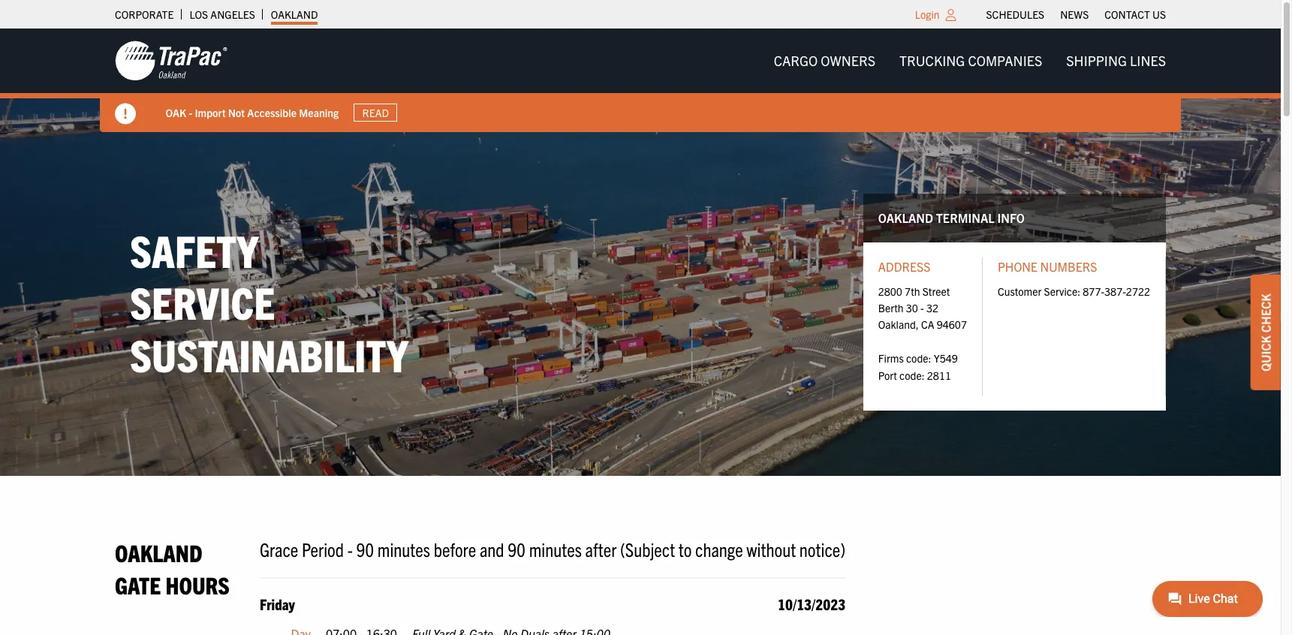 Task type: describe. For each thing, give the bounding box(es) containing it.
accessible
[[248, 106, 297, 119]]

corporate
[[115, 8, 174, 21]]

banner containing cargo owners
[[0, 29, 1292, 132]]

firms
[[878, 352, 904, 365]]

meaning
[[299, 106, 339, 119]]

877-
[[1083, 284, 1104, 298]]

30
[[906, 301, 918, 315]]

grace period - 90 minutes before and 90 minutes after (subject to change without notice)
[[260, 536, 845, 560]]

corporate link
[[115, 4, 174, 25]]

- inside 2800 7th street berth 30 - 32 oakland, ca 94607
[[920, 301, 924, 315]]

oakland for oakland terminal info
[[878, 210, 933, 225]]

after
[[585, 536, 617, 560]]

notice)
[[799, 536, 845, 560]]

oakland,
[[878, 318, 919, 331]]

oak - import not accessible meaning
[[166, 106, 339, 119]]

cargo owners link
[[762, 46, 887, 76]]

2 90 from the left
[[508, 536, 526, 560]]

lines
[[1130, 52, 1166, 69]]

check
[[1258, 294, 1273, 333]]

1 90 from the left
[[356, 536, 374, 560]]

news
[[1060, 8, 1089, 21]]

port
[[878, 368, 897, 382]]

read link
[[354, 103, 398, 122]]

los angeles
[[189, 8, 255, 21]]

us
[[1152, 8, 1166, 21]]

quick check
[[1258, 294, 1273, 371]]

berth
[[878, 301, 904, 315]]

service
[[130, 274, 275, 329]]

shipping lines
[[1066, 52, 1166, 69]]

los
[[189, 8, 208, 21]]

94607
[[937, 318, 967, 331]]

service:
[[1044, 284, 1080, 298]]

oakland gate hours
[[115, 537, 230, 599]]

customer
[[998, 284, 1042, 298]]

ca
[[921, 318, 934, 331]]

oakland for oakland gate hours
[[115, 537, 202, 566]]

- inside banner
[[189, 106, 193, 119]]

hours
[[166, 570, 230, 599]]

and
[[480, 536, 504, 560]]

grace
[[260, 536, 298, 560]]

2722
[[1126, 284, 1150, 298]]

oak
[[166, 106, 187, 119]]

not
[[228, 106, 245, 119]]

387-
[[1104, 284, 1126, 298]]

firms code:  y549 port code:  2811
[[878, 352, 958, 382]]

schedules link
[[986, 4, 1044, 25]]

2 minutes from the left
[[529, 536, 582, 560]]

without
[[747, 536, 796, 560]]

2 vertical spatial -
[[347, 536, 353, 560]]

customer service: 877-387-2722
[[998, 284, 1150, 298]]

2811
[[927, 368, 951, 382]]

oakland link
[[271, 4, 318, 25]]

read
[[363, 106, 389, 119]]

period
[[302, 536, 344, 560]]



Task type: locate. For each thing, give the bounding box(es) containing it.
oakland up address
[[878, 210, 933, 225]]

shipping
[[1066, 52, 1127, 69]]

angeles
[[210, 8, 255, 21]]

sustainability
[[130, 327, 408, 381]]

phone numbers
[[998, 259, 1097, 274]]

contact
[[1105, 8, 1150, 21]]

0 horizontal spatial -
[[189, 106, 193, 119]]

before
[[434, 536, 476, 560]]

banner
[[0, 29, 1292, 132]]

y549
[[934, 352, 958, 365]]

0 vertical spatial code:
[[906, 352, 931, 365]]

0 horizontal spatial oakland
[[115, 537, 202, 566]]

safety service sustainability
[[130, 222, 408, 381]]

90 right and
[[508, 536, 526, 560]]

login
[[915, 8, 940, 21]]

1 vertical spatial menu bar
[[762, 46, 1178, 76]]

cargo
[[774, 52, 818, 69]]

companies
[[968, 52, 1042, 69]]

street
[[922, 284, 950, 298]]

- right 'period'
[[347, 536, 353, 560]]

to
[[678, 536, 692, 560]]

1 horizontal spatial minutes
[[529, 536, 582, 560]]

cargo owners
[[774, 52, 875, 69]]

1 vertical spatial -
[[920, 301, 924, 315]]

oakland inside oakland gate hours
[[115, 537, 202, 566]]

1 horizontal spatial -
[[347, 536, 353, 560]]

solid image
[[115, 104, 136, 125]]

oakland terminal info
[[878, 210, 1025, 225]]

shipping lines link
[[1054, 46, 1178, 76]]

code:
[[906, 352, 931, 365], [899, 368, 925, 382]]

contact us link
[[1105, 4, 1166, 25]]

menu bar
[[978, 4, 1174, 25], [762, 46, 1178, 76]]

news link
[[1060, 4, 1089, 25]]

1 horizontal spatial oakland
[[271, 8, 318, 21]]

menu bar containing cargo owners
[[762, 46, 1178, 76]]

change
[[695, 536, 743, 560]]

0 horizontal spatial 90
[[356, 536, 374, 560]]

info
[[997, 210, 1025, 225]]

- left "32"
[[920, 301, 924, 315]]

32
[[926, 301, 938, 315]]

0 vertical spatial -
[[189, 106, 193, 119]]

1 vertical spatial oakland
[[878, 210, 933, 225]]

menu bar up "shipping"
[[978, 4, 1174, 25]]

trucking companies link
[[887, 46, 1054, 76]]

oakland up gate
[[115, 537, 202, 566]]

90 right 'period'
[[356, 536, 374, 560]]

friday
[[260, 594, 295, 613]]

oakland
[[271, 8, 318, 21], [878, 210, 933, 225], [115, 537, 202, 566]]

oakland for oakland
[[271, 8, 318, 21]]

1 vertical spatial code:
[[899, 368, 925, 382]]

schedules
[[986, 8, 1044, 21]]

import
[[195, 106, 226, 119]]

1 horizontal spatial 90
[[508, 536, 526, 560]]

code: right port
[[899, 368, 925, 382]]

(subject
[[620, 536, 675, 560]]

2 horizontal spatial oakland
[[878, 210, 933, 225]]

contact us
[[1105, 8, 1166, 21]]

owners
[[821, 52, 875, 69]]

0 vertical spatial oakland
[[271, 8, 318, 21]]

trucking companies
[[899, 52, 1042, 69]]

2 vertical spatial oakland
[[115, 537, 202, 566]]

light image
[[946, 9, 956, 21]]

minutes
[[378, 536, 430, 560], [529, 536, 582, 560]]

gate
[[115, 570, 161, 599]]

-
[[189, 106, 193, 119], [920, 301, 924, 315], [347, 536, 353, 560]]

menu bar down light icon
[[762, 46, 1178, 76]]

oakland image
[[115, 40, 227, 82]]

90
[[356, 536, 374, 560], [508, 536, 526, 560]]

safety
[[130, 222, 259, 277]]

terminal
[[936, 210, 995, 225]]

los angeles link
[[189, 4, 255, 25]]

2800
[[878, 284, 902, 298]]

phone
[[998, 259, 1037, 274]]

address
[[878, 259, 930, 274]]

trucking
[[899, 52, 965, 69]]

0 horizontal spatial minutes
[[378, 536, 430, 560]]

7th
[[905, 284, 920, 298]]

quick
[[1258, 335, 1273, 371]]

minutes left "after"
[[529, 536, 582, 560]]

quick check link
[[1251, 275, 1281, 390]]

oakland right angeles
[[271, 8, 318, 21]]

code: up '2811'
[[906, 352, 931, 365]]

1 minutes from the left
[[378, 536, 430, 560]]

10/13/2023
[[778, 594, 845, 613]]

2 horizontal spatial -
[[920, 301, 924, 315]]

menu bar containing schedules
[[978, 4, 1174, 25]]

login link
[[915, 8, 940, 21]]

minutes left 'before' on the bottom left
[[378, 536, 430, 560]]

2800 7th street berth 30 - 32 oakland, ca 94607
[[878, 284, 967, 331]]

numbers
[[1040, 259, 1097, 274]]

0 vertical spatial menu bar
[[978, 4, 1174, 25]]

- right oak
[[189, 106, 193, 119]]



Task type: vqa. For each thing, say whether or not it's contained in the screenshot.
menu bar containing Cargo Owners
yes



